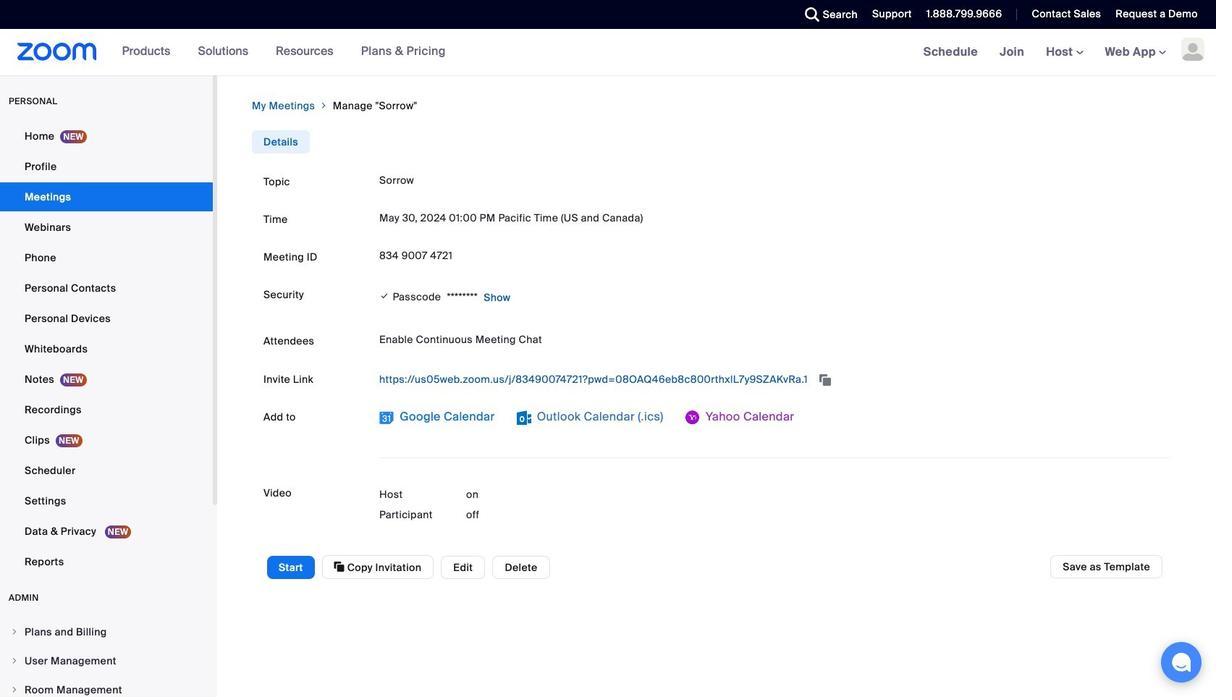 Task type: vqa. For each thing, say whether or not it's contained in the screenshot.
Copy Image
yes



Task type: locate. For each thing, give the bounding box(es) containing it.
add to google calendar image
[[380, 411, 394, 425]]

profile picture image
[[1182, 38, 1205, 61]]

1 menu item from the top
[[0, 619, 213, 646]]

right image
[[320, 99, 329, 113], [10, 628, 19, 637], [10, 657, 19, 666], [10, 686, 19, 695]]

tab
[[252, 130, 310, 154]]

3 menu item from the top
[[0, 677, 213, 698]]

0 vertical spatial menu item
[[0, 619, 213, 646]]

2 vertical spatial menu item
[[0, 677, 213, 698]]

add to yahoo calendar image
[[686, 411, 700, 425]]

1 vertical spatial menu item
[[0, 648, 213, 675]]

banner
[[0, 29, 1217, 76]]

open chat image
[[1172, 653, 1192, 673]]

menu item
[[0, 619, 213, 646], [0, 648, 213, 675], [0, 677, 213, 698]]



Task type: describe. For each thing, give the bounding box(es) containing it.
manage my meeting tab control tab list
[[252, 130, 310, 154]]

copy url image
[[818, 375, 833, 386]]

manage sorrow navigation
[[252, 99, 1182, 113]]

checked image
[[380, 289, 390, 303]]

right image for second menu item from the bottom of the admin menu "menu" at the bottom left of the page
[[10, 657, 19, 666]]

personal menu menu
[[0, 122, 213, 578]]

right image for third menu item from the top of the admin menu "menu" at the bottom left of the page
[[10, 686, 19, 695]]

product information navigation
[[97, 29, 457, 75]]

right image for 1st menu item from the top of the admin menu "menu" at the bottom left of the page
[[10, 628, 19, 637]]

admin menu menu
[[0, 619, 213, 698]]

copy image
[[334, 561, 345, 574]]

zoom logo image
[[17, 43, 97, 61]]

add to outlook calendar (.ics) image
[[517, 411, 531, 425]]

2 menu item from the top
[[0, 648, 213, 675]]

meetings navigation
[[913, 29, 1217, 76]]



